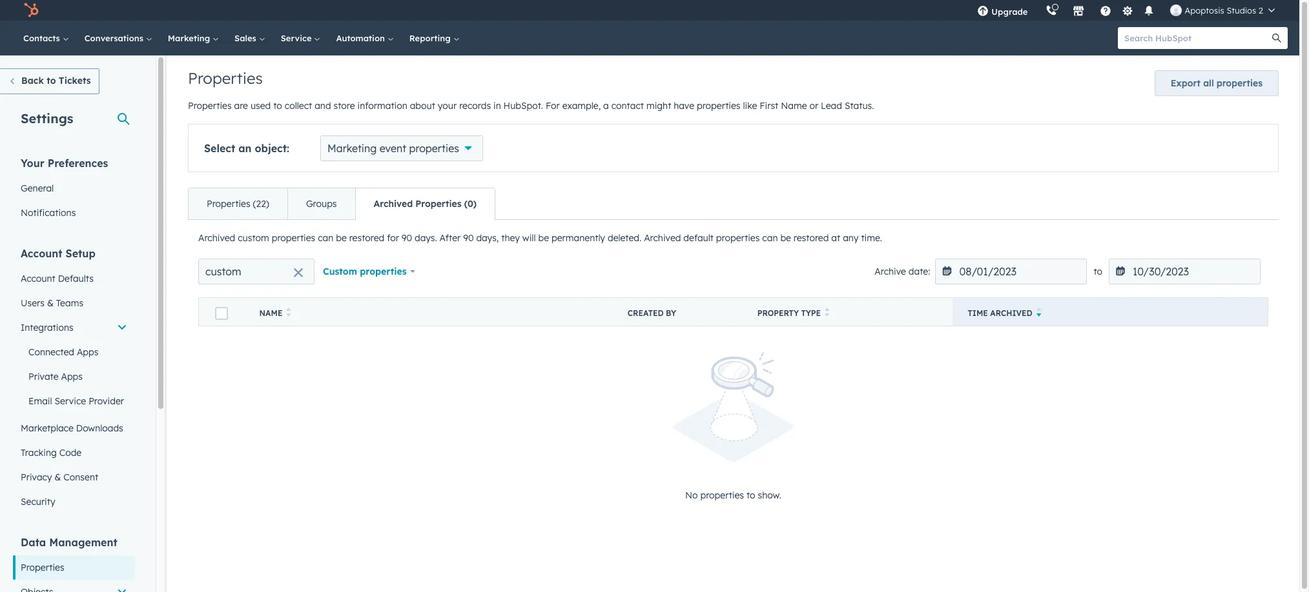 Task type: locate. For each thing, give the bounding box(es) containing it.
marketing event properties
[[327, 142, 459, 155]]

restored
[[349, 232, 384, 244], [794, 232, 829, 244]]

0 horizontal spatial can
[[318, 232, 333, 244]]

archived properties (0)
[[374, 198, 477, 210]]

properties down data
[[21, 562, 64, 574]]

no
[[685, 490, 698, 502]]

hubspot link
[[15, 3, 48, 18]]

custom
[[323, 266, 357, 278]]

property
[[757, 309, 799, 318]]

name left or
[[781, 100, 807, 112]]

marketplace
[[21, 423, 74, 435]]

settings image
[[1122, 5, 1133, 17]]

MM/DD/YYYY text field
[[1109, 259, 1261, 285]]

service link
[[273, 21, 328, 56]]

press to sort. image right type
[[825, 308, 830, 317]]

menu item
[[1037, 0, 1039, 21]]

might
[[646, 100, 671, 112]]

be up custom on the left top of page
[[336, 232, 347, 244]]

1 horizontal spatial name
[[781, 100, 807, 112]]

menu
[[968, 0, 1284, 21]]

1 horizontal spatial marketing
[[327, 142, 377, 155]]

are
[[234, 100, 248, 112]]

marketing left sales
[[168, 33, 213, 43]]

0 horizontal spatial name
[[259, 309, 282, 318]]

your preferences
[[21, 157, 108, 170]]

export
[[1171, 77, 1201, 89]]

email service provider
[[28, 396, 124, 408]]

0 horizontal spatial press to sort. image
[[286, 308, 291, 317]]

a
[[603, 100, 609, 112]]

account defaults link
[[13, 267, 135, 291]]

& for users
[[47, 298, 54, 309]]

marketplace downloads link
[[13, 417, 135, 441]]

groups
[[306, 198, 337, 210]]

1 horizontal spatial &
[[54, 472, 61, 484]]

archived left descending sort. press to sort ascending. element
[[990, 309, 1032, 318]]

& right users
[[47, 298, 54, 309]]

2 horizontal spatial be
[[780, 232, 791, 244]]

select an object:
[[204, 142, 289, 155]]

1 vertical spatial &
[[54, 472, 61, 484]]

press to sort. element
[[286, 308, 291, 319], [825, 308, 830, 319]]

like
[[743, 100, 757, 112]]

will
[[522, 232, 536, 244]]

account up users
[[21, 273, 55, 285]]

private apps
[[28, 371, 83, 383]]

be right 'will'
[[538, 232, 549, 244]]

apps down 'connected apps' link
[[61, 371, 83, 383]]

1 vertical spatial service
[[55, 396, 86, 408]]

properties right all
[[1217, 77, 1263, 89]]

1 press to sort. element from the left
[[286, 308, 291, 319]]

0 vertical spatial &
[[47, 298, 54, 309]]

first
[[760, 100, 778, 112]]

name
[[781, 100, 807, 112], [259, 309, 282, 318]]

press to sort. element inside property type button
[[825, 308, 830, 319]]

service inside account setup element
[[55, 396, 86, 408]]

archived inside time archived button
[[990, 309, 1032, 318]]

0 horizontal spatial service
[[55, 396, 86, 408]]

all
[[1203, 77, 1214, 89]]

90 right "for"
[[402, 232, 412, 244]]

archived up "for"
[[374, 198, 413, 210]]

0 vertical spatial service
[[281, 33, 314, 43]]

marketplaces image
[[1073, 6, 1085, 17]]

press to sort. image down search archived properties "search box"
[[286, 308, 291, 317]]

0 vertical spatial account
[[21, 247, 62, 260]]

records
[[459, 100, 491, 112]]

archived
[[374, 198, 413, 210], [198, 232, 235, 244], [644, 232, 681, 244], [990, 309, 1032, 318]]

tracking code link
[[13, 441, 135, 466]]

2 can from the left
[[762, 232, 778, 244]]

marketing inside popup button
[[327, 142, 377, 155]]

press to sort. element right type
[[825, 308, 830, 319]]

properties up clear input icon
[[272, 232, 315, 244]]

marketing left event
[[327, 142, 377, 155]]

properties left (0)
[[415, 198, 461, 210]]

hubspot.
[[503, 100, 543, 112]]

2 90 from the left
[[463, 232, 474, 244]]

archived left default at the right of page
[[644, 232, 681, 244]]

to inside "link"
[[47, 75, 56, 87]]

properties
[[1217, 77, 1263, 89], [697, 100, 740, 112], [409, 142, 459, 155], [272, 232, 315, 244], [716, 232, 760, 244], [360, 266, 407, 278], [700, 490, 744, 502]]

connected
[[28, 347, 74, 358]]

2 be from the left
[[538, 232, 549, 244]]

to left show.
[[747, 490, 755, 502]]

collect
[[285, 100, 312, 112]]

0 horizontal spatial restored
[[349, 232, 384, 244]]

store
[[334, 100, 355, 112]]

studios
[[1227, 5, 1256, 15]]

0 vertical spatial apps
[[77, 347, 98, 358]]

1 horizontal spatial press to sort. image
[[825, 308, 830, 317]]

conversations link
[[77, 21, 160, 56]]

to right back
[[47, 75, 56, 87]]

2 press to sort. element from the left
[[825, 308, 830, 319]]

press to sort. element down search archived properties "search box"
[[286, 308, 291, 319]]

marketplaces button
[[1065, 0, 1092, 21]]

press to sort. image
[[286, 308, 291, 317], [825, 308, 830, 317]]

general
[[21, 183, 54, 194]]

marketplace downloads
[[21, 423, 123, 435]]

created
[[628, 309, 664, 318]]

1 vertical spatial account
[[21, 273, 55, 285]]

menu containing apoptosis studios 2
[[968, 0, 1284, 21]]

press to sort. image inside name button
[[286, 308, 291, 317]]

1 horizontal spatial can
[[762, 232, 778, 244]]

event
[[380, 142, 406, 155]]

archived inside archived properties (0) link
[[374, 198, 413, 210]]

restored left at
[[794, 232, 829, 244]]

marketing
[[168, 33, 213, 43], [327, 142, 377, 155]]

0 horizontal spatial 90
[[402, 232, 412, 244]]

archived left custom
[[198, 232, 235, 244]]

apps
[[77, 347, 98, 358], [61, 371, 83, 383]]

sales
[[234, 33, 259, 43]]

0 horizontal spatial be
[[336, 232, 347, 244]]

properties up are on the top of the page
[[188, 68, 263, 88]]

0 vertical spatial marketing
[[168, 33, 213, 43]]

(22)
[[253, 198, 269, 210]]

users & teams link
[[13, 291, 135, 316]]

email
[[28, 396, 52, 408]]

0 horizontal spatial marketing
[[168, 33, 213, 43]]

& for privacy
[[54, 472, 61, 484]]

sales link
[[227, 21, 273, 56]]

Search HubSpot search field
[[1118, 27, 1276, 49]]

tab list
[[188, 188, 495, 220]]

0 horizontal spatial press to sort. element
[[286, 308, 291, 319]]

press to sort. image for property type
[[825, 308, 830, 317]]

your preferences element
[[13, 156, 135, 225]]

data management element
[[13, 536, 135, 593]]

days,
[[476, 232, 499, 244]]

& inside users & teams link
[[47, 298, 54, 309]]

be left at
[[780, 232, 791, 244]]

service down private apps link
[[55, 396, 86, 408]]

security
[[21, 497, 55, 508]]

for
[[546, 100, 560, 112]]

back to tickets
[[21, 75, 91, 87]]

conversations
[[84, 33, 146, 43]]

name down search archived properties "search box"
[[259, 309, 282, 318]]

1 horizontal spatial restored
[[794, 232, 829, 244]]

restored left "for"
[[349, 232, 384, 244]]

1 horizontal spatial 90
[[463, 232, 474, 244]]

1 vertical spatial marketing
[[327, 142, 377, 155]]

apps for connected apps
[[77, 347, 98, 358]]

apoptosis studios 2
[[1185, 5, 1263, 15]]

MM/DD/YYYY text field
[[935, 259, 1087, 285]]

integrations
[[21, 322, 73, 334]]

(0)
[[464, 198, 477, 210]]

press to sort. element inside name button
[[286, 308, 291, 319]]

90 right the after
[[463, 232, 474, 244]]

service
[[281, 33, 314, 43], [55, 396, 86, 408]]

properties (22)
[[207, 198, 269, 210]]

properties inside alert
[[700, 490, 744, 502]]

& inside privacy & consent link
[[54, 472, 61, 484]]

1 vertical spatial apps
[[61, 371, 83, 383]]

privacy & consent link
[[13, 466, 135, 490]]

1 horizontal spatial press to sort. element
[[825, 308, 830, 319]]

integrations button
[[13, 316, 135, 340]]

1 can from the left
[[318, 232, 333, 244]]

help image
[[1100, 6, 1112, 17]]

tab panel
[[188, 220, 1279, 540]]

1 account from the top
[[21, 247, 62, 260]]

help button
[[1095, 0, 1117, 21]]

1 vertical spatial name
[[259, 309, 282, 318]]

contacts link
[[15, 21, 77, 56]]

for
[[387, 232, 399, 244]]

archived custom properties can be restored for 90 days. after 90 days, they will be permanently deleted. archived default properties can be restored at any time.
[[198, 232, 882, 244]]

1 press to sort. image from the left
[[286, 308, 291, 317]]

service right sales link
[[281, 33, 314, 43]]

to inside alert
[[747, 490, 755, 502]]

descending sort. press to sort ascending. element
[[1036, 308, 1041, 319]]

1 horizontal spatial be
[[538, 232, 549, 244]]

apps up private apps link
[[77, 347, 98, 358]]

tara schultz image
[[1170, 5, 1182, 16]]

properties right no at bottom right
[[700, 490, 744, 502]]

2 account from the top
[[21, 273, 55, 285]]

account
[[21, 247, 62, 260], [21, 273, 55, 285]]

account inside account defaults link
[[21, 273, 55, 285]]

& right 'privacy'
[[54, 472, 61, 484]]

in
[[493, 100, 501, 112]]

press to sort. image inside property type button
[[825, 308, 830, 317]]

connected apps
[[28, 347, 98, 358]]

notifications
[[21, 207, 76, 219]]

account for account defaults
[[21, 273, 55, 285]]

2 press to sort. image from the left
[[825, 308, 830, 317]]

account up the account defaults
[[21, 247, 62, 260]]

to up time archived button
[[1094, 266, 1102, 278]]

marketing for marketing event properties
[[327, 142, 377, 155]]

0 horizontal spatial &
[[47, 298, 54, 309]]

can
[[318, 232, 333, 244], [762, 232, 778, 244]]



Task type: vqa. For each thing, say whether or not it's contained in the screenshot.
Marketing to the bottom
yes



Task type: describe. For each thing, give the bounding box(es) containing it.
properties inside 'button'
[[1217, 77, 1263, 89]]

settings link
[[1119, 4, 1136, 17]]

show.
[[758, 490, 781, 502]]

0 vertical spatial name
[[781, 100, 807, 112]]

name button
[[244, 298, 612, 326]]

marketing for marketing
[[168, 33, 213, 43]]

back to tickets link
[[0, 68, 99, 94]]

press to sort. image for name
[[286, 308, 291, 317]]

properties (22) link
[[189, 189, 287, 220]]

tab panel containing archived custom properties can be restored for 90 days. after 90 days, they will be permanently deleted. archived default properties can be restored at any time.
[[188, 220, 1279, 540]]

properties inside data management element
[[21, 562, 64, 574]]

days.
[[415, 232, 437, 244]]

data
[[21, 537, 46, 550]]

time.
[[861, 232, 882, 244]]

property type
[[757, 309, 821, 318]]

apoptosis studios 2 button
[[1163, 0, 1283, 21]]

contact
[[611, 100, 644, 112]]

hubspot image
[[23, 3, 39, 18]]

Search archived properties search field
[[198, 259, 315, 285]]

marketing link
[[160, 21, 227, 56]]

account for account setup
[[21, 247, 62, 260]]

after
[[440, 232, 461, 244]]

connected apps link
[[13, 340, 135, 365]]

time archived button
[[952, 298, 1268, 326]]

apps for private apps
[[61, 371, 83, 383]]

and
[[315, 100, 331, 112]]

provider
[[89, 396, 124, 408]]

notifications image
[[1143, 6, 1155, 17]]

properties right default at the right of page
[[716, 232, 760, 244]]

information
[[357, 100, 407, 112]]

properties down "for"
[[360, 266, 407, 278]]

properties left (22)
[[207, 198, 250, 210]]

1 90 from the left
[[402, 232, 412, 244]]

or
[[809, 100, 818, 112]]

private
[[28, 371, 58, 383]]

apoptosis
[[1185, 5, 1224, 15]]

code
[[59, 448, 82, 459]]

descending sort. press to sort ascending. image
[[1036, 308, 1041, 317]]

custom
[[238, 232, 269, 244]]

account setup element
[[13, 247, 135, 515]]

archive date:
[[875, 266, 930, 278]]

tickets
[[59, 75, 91, 87]]

general link
[[13, 176, 135, 201]]

any
[[843, 232, 859, 244]]

setup
[[66, 247, 95, 260]]

no properties to show. alert
[[198, 353, 1268, 504]]

name inside button
[[259, 309, 282, 318]]

deleted.
[[608, 232, 641, 244]]

3 be from the left
[[780, 232, 791, 244]]

teams
[[56, 298, 83, 309]]

reporting
[[409, 33, 453, 43]]

upgrade image
[[977, 6, 989, 17]]

search button
[[1266, 27, 1288, 49]]

your
[[438, 100, 457, 112]]

permanently
[[551, 232, 605, 244]]

reporting link
[[402, 21, 467, 56]]

properties left are on the top of the page
[[188, 100, 232, 112]]

properties right event
[[409, 142, 459, 155]]

1 horizontal spatial service
[[281, 33, 314, 43]]

1 restored from the left
[[349, 232, 384, 244]]

export all properties button
[[1155, 70, 1279, 96]]

tracking
[[21, 448, 57, 459]]

custom properties
[[323, 266, 407, 278]]

security link
[[13, 490, 135, 515]]

account defaults
[[21, 273, 94, 285]]

preferences
[[48, 157, 108, 170]]

2 restored from the left
[[794, 232, 829, 244]]

settings
[[21, 110, 73, 127]]

time archived
[[968, 309, 1032, 318]]

no properties to show.
[[685, 490, 781, 502]]

calling icon image
[[1046, 5, 1057, 17]]

automation
[[336, 33, 387, 43]]

clear input image
[[293, 269, 304, 279]]

users
[[21, 298, 45, 309]]

downloads
[[76, 423, 123, 435]]

tracking code
[[21, 448, 82, 459]]

properties link
[[13, 556, 135, 581]]

defaults
[[58, 273, 94, 285]]

an
[[238, 142, 252, 155]]

properties left like
[[697, 100, 740, 112]]

back
[[21, 75, 44, 87]]

press to sort. element for property type
[[825, 308, 830, 319]]

notifications link
[[13, 201, 135, 225]]

lead
[[821, 100, 842, 112]]

privacy & consent
[[21, 472, 98, 484]]

contacts
[[23, 33, 62, 43]]

calling icon button
[[1041, 2, 1063, 19]]

date:
[[909, 266, 930, 278]]

to right the used on the left top of page
[[273, 100, 282, 112]]

email service provider link
[[13, 389, 135, 414]]

1 be from the left
[[336, 232, 347, 244]]

about
[[410, 100, 435, 112]]

tab list containing properties (22)
[[188, 188, 495, 220]]

status.
[[845, 100, 874, 112]]

press to sort. element for name
[[286, 308, 291, 319]]

upgrade
[[992, 6, 1028, 17]]

created by
[[628, 309, 676, 318]]

search image
[[1272, 34, 1281, 43]]

marketing event properties button
[[320, 136, 483, 161]]

users & teams
[[21, 298, 83, 309]]

property type button
[[742, 298, 952, 326]]

time
[[968, 309, 988, 318]]

custom properties button
[[315, 259, 424, 285]]

type
[[801, 309, 821, 318]]

account setup
[[21, 247, 95, 260]]

properties are used to collect and store information about your records in hubspot. for example, a contact might have properties like first name or lead status.
[[188, 100, 874, 112]]

object:
[[255, 142, 289, 155]]



